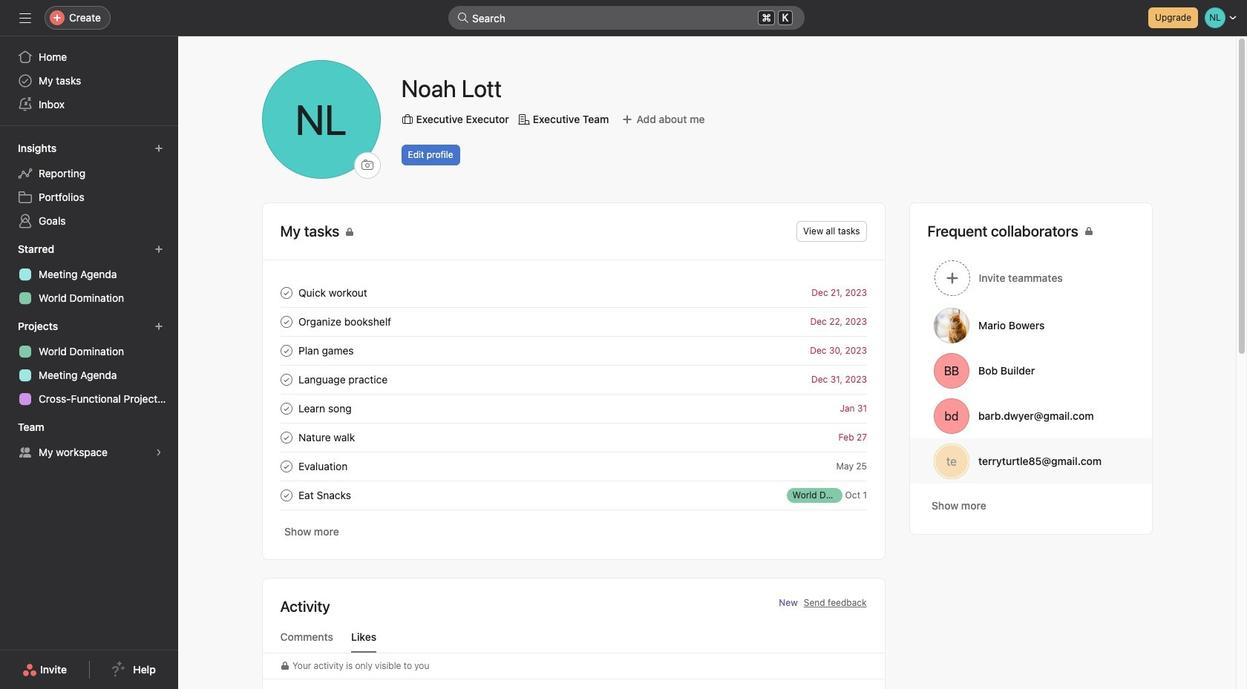 Task type: vqa. For each thing, say whether or not it's contained in the screenshot.
the Search tasks, projects, and more text box
yes



Task type: locate. For each thing, give the bounding box(es) containing it.
3 mark complete checkbox from the top
[[277, 429, 295, 447]]

global element
[[0, 36, 178, 126]]

projects element
[[0, 313, 178, 414]]

3 mark complete image from the top
[[277, 429, 295, 447]]

3 mark complete image from the top
[[277, 400, 295, 418]]

5 mark complete checkbox from the top
[[277, 487, 295, 505]]

None field
[[449, 6, 805, 30]]

1 vertical spatial mark complete image
[[277, 371, 295, 389]]

1 vertical spatial mark complete checkbox
[[277, 313, 295, 331]]

new project or portfolio image
[[154, 322, 163, 331]]

2 mark complete checkbox from the top
[[277, 313, 295, 331]]

0 vertical spatial mark complete image
[[277, 313, 295, 331]]

2 mark complete image from the top
[[277, 371, 295, 389]]

Mark complete checkbox
[[277, 284, 295, 302], [277, 313, 295, 331], [277, 429, 295, 447]]

4 mark complete image from the top
[[277, 458, 295, 476]]

teams element
[[0, 414, 178, 468]]

Mark complete checkbox
[[277, 342, 295, 360], [277, 371, 295, 389], [277, 400, 295, 418], [277, 458, 295, 476], [277, 487, 295, 505]]

0 vertical spatial mark complete checkbox
[[277, 284, 295, 302]]

2 vertical spatial mark complete image
[[277, 429, 295, 447]]

mark complete image for 4th mark complete option from the top of the page
[[277, 458, 295, 476]]

mark complete image
[[277, 313, 295, 331], [277, 371, 295, 389], [277, 429, 295, 447]]

5 mark complete image from the top
[[277, 487, 295, 505]]

2 vertical spatial mark complete checkbox
[[277, 429, 295, 447]]

new insights image
[[154, 144, 163, 153]]

upload new photo image
[[262, 60, 381, 179], [361, 160, 373, 172]]

activity tab list
[[263, 630, 885, 654]]

1 mark complete image from the top
[[277, 313, 295, 331]]

mark complete image for 2nd mark complete option
[[277, 371, 295, 389]]

insights element
[[0, 135, 178, 236]]

mark complete image
[[277, 284, 295, 302], [277, 342, 295, 360], [277, 400, 295, 418], [277, 458, 295, 476], [277, 487, 295, 505]]

see details, my workspace image
[[154, 449, 163, 457]]

mark complete image for 3rd mark complete option from the bottom of the page
[[277, 400, 295, 418]]

prominent image
[[457, 12, 469, 24]]

2 mark complete image from the top
[[277, 342, 295, 360]]



Task type: describe. For each thing, give the bounding box(es) containing it.
mark complete image for 1st mark complete option from the top of the page
[[277, 342, 295, 360]]

1 mark complete checkbox from the top
[[277, 284, 295, 302]]

mark complete image for 2nd mark complete checkbox from the top of the page
[[277, 313, 295, 331]]

1 mark complete checkbox from the top
[[277, 342, 295, 360]]

mark complete image for fifth mark complete option
[[277, 487, 295, 505]]

1 mark complete image from the top
[[277, 284, 295, 302]]

4 mark complete checkbox from the top
[[277, 458, 295, 476]]

add items to starred image
[[154, 245, 163, 254]]

3 mark complete checkbox from the top
[[277, 400, 295, 418]]

Search tasks, projects, and more text field
[[449, 6, 805, 30]]

starred element
[[0, 236, 178, 313]]

2 mark complete checkbox from the top
[[277, 371, 295, 389]]

hide sidebar image
[[19, 12, 31, 24]]

mark complete image for first mark complete checkbox from the bottom of the page
[[277, 429, 295, 447]]



